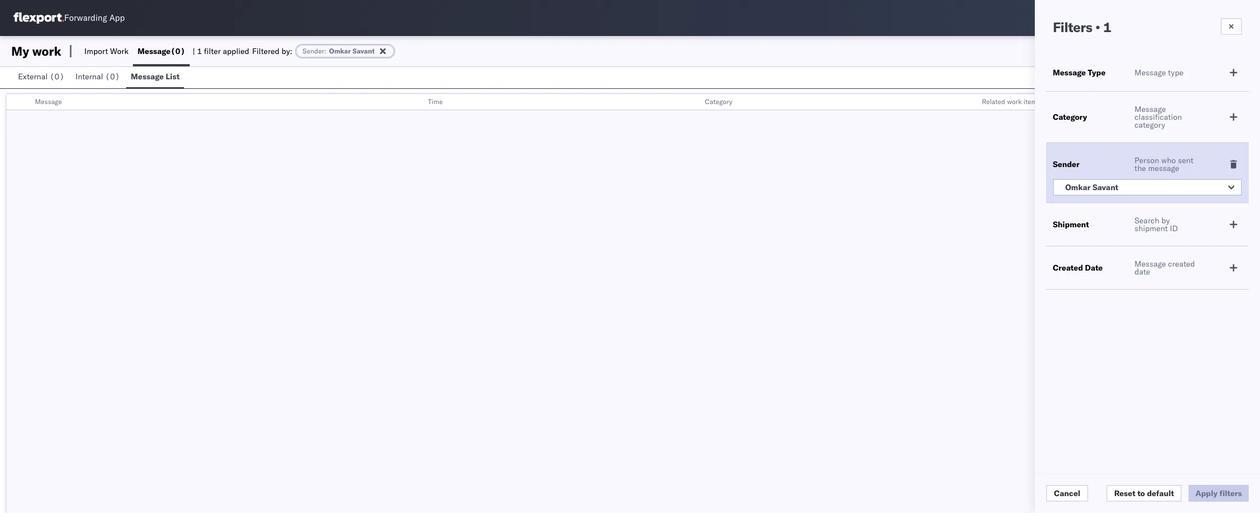 Task type: vqa. For each thing, say whether or not it's contained in the screenshot.
OMKAR SAVANT
yes



Task type: locate. For each thing, give the bounding box(es) containing it.
message list
[[131, 72, 180, 82]]

message for message
[[35, 97, 62, 106]]

1 horizontal spatial (0)
[[105, 72, 120, 82]]

message for message created date
[[1135, 259, 1167, 269]]

resize handle column header
[[409, 94, 422, 111], [686, 94, 700, 111], [963, 94, 977, 111]]

0 horizontal spatial sender
[[303, 47, 324, 55]]

category
[[1135, 120, 1166, 130]]

filtered
[[252, 46, 280, 56]]

work right related
[[1007, 97, 1022, 106]]

0 horizontal spatial (0)
[[50, 72, 64, 82]]

sender
[[303, 47, 324, 55], [1053, 159, 1080, 170]]

0 vertical spatial 1
[[1104, 19, 1112, 35]]

1 vertical spatial omkar
[[1066, 182, 1091, 193]]

message classification category
[[1135, 104, 1183, 130]]

0 horizontal spatial resize handle column header
[[409, 94, 422, 111]]

1 horizontal spatial category
[[1053, 112, 1088, 122]]

1 right |
[[197, 46, 202, 56]]

1 horizontal spatial savant
[[1093, 182, 1119, 193]]

os button
[[1221, 5, 1247, 31]]

default
[[1147, 489, 1175, 499]]

cancel button
[[1047, 486, 1089, 502]]

cancel
[[1054, 489, 1081, 499]]

0 horizontal spatial omkar
[[329, 47, 351, 55]]

import
[[84, 46, 108, 56]]

omkar right : on the top left of page
[[329, 47, 351, 55]]

shipment
[[1053, 220, 1090, 230]]

savant inside "button"
[[1093, 182, 1119, 193]]

1 horizontal spatial sender
[[1053, 159, 1080, 170]]

work
[[110, 46, 129, 56]]

1 vertical spatial savant
[[1093, 182, 1119, 193]]

1
[[1104, 19, 1112, 35], [197, 46, 202, 56]]

2 horizontal spatial (0)
[[171, 46, 185, 56]]

sender up omkar savant
[[1053, 159, 1080, 170]]

savant
[[353, 47, 375, 55], [1093, 182, 1119, 193]]

message created date
[[1135, 259, 1196, 277]]

1 horizontal spatial omkar
[[1066, 182, 1091, 193]]

date
[[1085, 263, 1103, 273]]

Search Shipments (/) text field
[[1045, 10, 1154, 26]]

3 resize handle column header from the left
[[963, 94, 977, 111]]

message inside "message list" button
[[131, 72, 164, 82]]

message
[[1149, 163, 1180, 173]]

type
[[1088, 68, 1106, 78]]

0 vertical spatial sender
[[303, 47, 324, 55]]

filter
[[204, 46, 221, 56]]

filters
[[1053, 19, 1093, 35]]

(0) right external
[[50, 72, 64, 82]]

1 vertical spatial sender
[[1053, 159, 1080, 170]]

my work
[[11, 43, 61, 59]]

related
[[982, 97, 1006, 106]]

1 horizontal spatial work
[[1007, 97, 1022, 106]]

1 vertical spatial work
[[1007, 97, 1022, 106]]

(0) left |
[[171, 46, 185, 56]]

1 horizontal spatial resize handle column header
[[686, 94, 700, 111]]

0 horizontal spatial 1
[[197, 46, 202, 56]]

os
[[1229, 14, 1240, 22]]

by
[[1162, 216, 1170, 226]]

2 resize handle column header from the left
[[686, 94, 700, 111]]

:
[[324, 47, 326, 55]]

message for message classification category
[[1135, 104, 1167, 114]]

0 vertical spatial savant
[[353, 47, 375, 55]]

1 right •
[[1104, 19, 1112, 35]]

search
[[1135, 216, 1160, 226]]

0 vertical spatial work
[[32, 43, 61, 59]]

person who sent the message
[[1135, 155, 1194, 173]]

work
[[32, 43, 61, 59], [1007, 97, 1022, 106]]

category
[[705, 97, 733, 106], [1053, 112, 1088, 122]]

0 vertical spatial category
[[705, 97, 733, 106]]

0 horizontal spatial category
[[705, 97, 733, 106]]

search by shipment id
[[1135, 216, 1178, 234]]

(0) right internal
[[105, 72, 120, 82]]

(0)
[[171, 46, 185, 56], [50, 72, 64, 82], [105, 72, 120, 82]]

message for message list
[[131, 72, 164, 82]]

work up external (0) on the top left of page
[[32, 43, 61, 59]]

omkar
[[329, 47, 351, 55], [1066, 182, 1091, 193]]

2 horizontal spatial resize handle column header
[[963, 94, 977, 111]]

omkar savant button
[[1053, 179, 1243, 196]]

reset
[[1115, 489, 1136, 499]]

message
[[138, 46, 171, 56], [1053, 68, 1086, 78], [1135, 68, 1167, 78], [131, 72, 164, 82], [35, 97, 62, 106], [1135, 104, 1167, 114], [1135, 259, 1167, 269]]

external
[[18, 72, 48, 82]]

1 vertical spatial category
[[1053, 112, 1088, 122]]

message inside "message classification category"
[[1135, 104, 1167, 114]]

sender right by:
[[303, 47, 324, 55]]

0 horizontal spatial work
[[32, 43, 61, 59]]

(0) for external (0)
[[50, 72, 64, 82]]

omkar up shipment
[[1066, 182, 1091, 193]]

message inside message created date
[[1135, 259, 1167, 269]]

1 resize handle column header from the left
[[409, 94, 422, 111]]

flexport. image
[[14, 12, 64, 24]]

(0) for internal (0)
[[105, 72, 120, 82]]

1 vertical spatial 1
[[197, 46, 202, 56]]



Task type: describe. For each thing, give the bounding box(es) containing it.
person
[[1135, 155, 1160, 166]]

id
[[1170, 224, 1178, 234]]

shipment
[[1135, 224, 1168, 234]]

resize handle column header for category
[[963, 94, 977, 111]]

message type
[[1053, 68, 1106, 78]]

forwarding app link
[[14, 12, 125, 24]]

forwarding app
[[64, 13, 125, 23]]

created date
[[1053, 263, 1103, 273]]

message (0)
[[138, 46, 185, 56]]

internal (0)
[[76, 72, 120, 82]]

import work button
[[80, 36, 133, 66]]

message type
[[1135, 68, 1184, 78]]

date
[[1135, 267, 1151, 277]]

to
[[1138, 489, 1146, 499]]

created
[[1053, 263, 1083, 273]]

|
[[193, 46, 195, 56]]

sender for sender
[[1053, 159, 1080, 170]]

•
[[1096, 19, 1101, 35]]

message for message type
[[1135, 68, 1167, 78]]

message for message (0)
[[138, 46, 171, 56]]

work for related
[[1007, 97, 1022, 106]]

the
[[1135, 163, 1147, 173]]

created
[[1169, 259, 1196, 269]]

1 horizontal spatial 1
[[1104, 19, 1112, 35]]

reset to default
[[1115, 489, 1175, 499]]

0 horizontal spatial savant
[[353, 47, 375, 55]]

internal
[[76, 72, 103, 82]]

import work
[[84, 46, 129, 56]]

resize handle column header for time
[[686, 94, 700, 111]]

external (0) button
[[14, 66, 71, 88]]

resize handle column header for message
[[409, 94, 422, 111]]

work for my
[[32, 43, 61, 59]]

time
[[428, 97, 443, 106]]

message list button
[[126, 66, 184, 88]]

message for message type
[[1053, 68, 1086, 78]]

classification
[[1135, 112, 1183, 122]]

sent
[[1179, 155, 1194, 166]]

list
[[166, 72, 180, 82]]

sender : omkar savant
[[303, 47, 375, 55]]

who
[[1162, 155, 1176, 166]]

reset to default button
[[1107, 486, 1182, 502]]

internal (0) button
[[71, 66, 126, 88]]

sender for sender : omkar savant
[[303, 47, 324, 55]]

forwarding
[[64, 13, 107, 23]]

related work item/shipment
[[982, 97, 1070, 106]]

(0) for message (0)
[[171, 46, 185, 56]]

external (0)
[[18, 72, 64, 82]]

omkar savant
[[1066, 182, 1119, 193]]

filters • 1
[[1053, 19, 1112, 35]]

by:
[[282, 46, 293, 56]]

item/shipment
[[1024, 97, 1070, 106]]

0 vertical spatial omkar
[[329, 47, 351, 55]]

omkar inside the omkar savant "button"
[[1066, 182, 1091, 193]]

type
[[1169, 68, 1184, 78]]

app
[[109, 13, 125, 23]]

applied
[[223, 46, 249, 56]]

my
[[11, 43, 29, 59]]

| 1 filter applied filtered by:
[[193, 46, 293, 56]]



